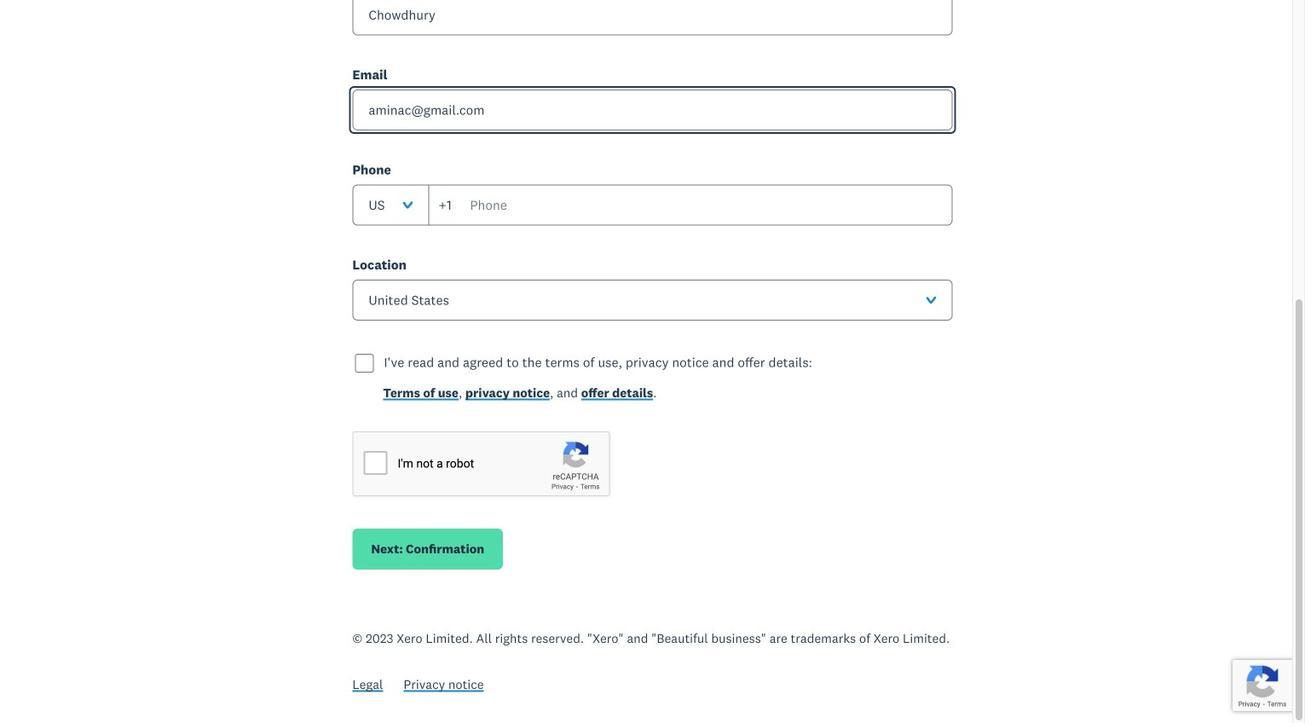 Task type: describe. For each thing, give the bounding box(es) containing it.
Email email field
[[353, 89, 953, 130]]



Task type: locate. For each thing, give the bounding box(es) containing it.
Phone text field
[[428, 184, 953, 225]]

Last name text field
[[353, 0, 953, 35]]



Task type: vqa. For each thing, say whether or not it's contained in the screenshot.
EMAIL email field
yes



